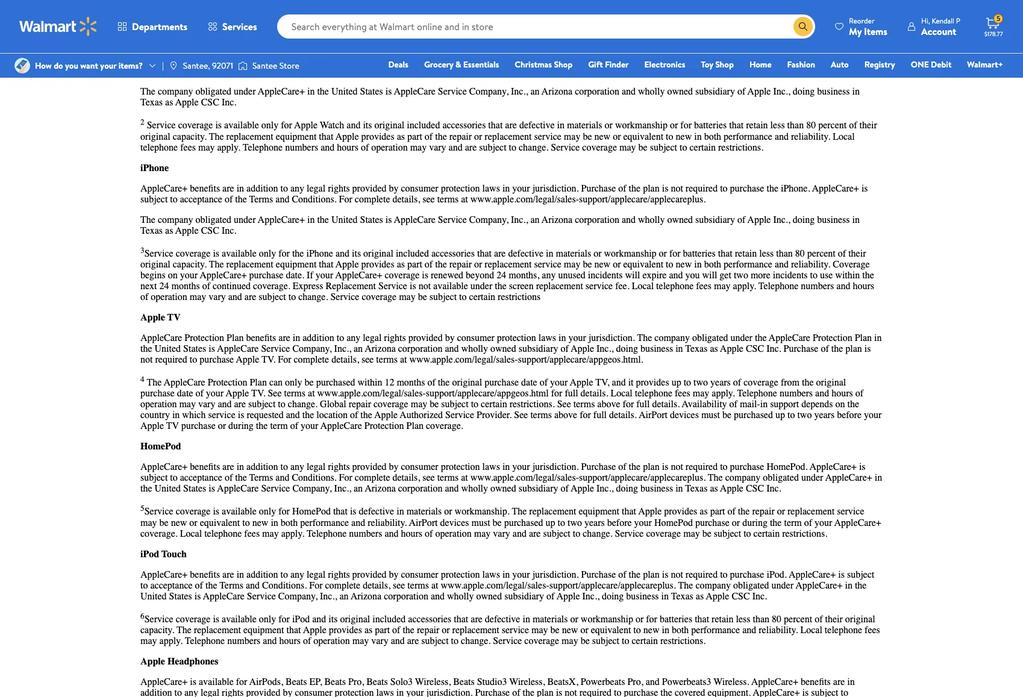 Task type: vqa. For each thing, say whether or not it's contained in the screenshot.
5 $178.77
yes



Task type: describe. For each thing, give the bounding box(es) containing it.
p
[[957, 15, 961, 26]]

walmart image
[[19, 17, 98, 36]]

gift finder
[[588, 58, 629, 71]]

my
[[849, 24, 862, 38]]

kendall
[[932, 15, 955, 26]]

92071
[[212, 60, 233, 72]]

grocery & essentials link
[[419, 58, 505, 71]]

gift
[[588, 58, 603, 71]]

reorder
[[849, 15, 875, 26]]

services button
[[198, 12, 267, 41]]

debit
[[932, 58, 952, 71]]

hi,
[[922, 15, 931, 26]]

one debit
[[911, 58, 952, 71]]

do
[[54, 60, 63, 72]]

departments button
[[107, 12, 198, 41]]

toy shop
[[701, 58, 734, 71]]

registry link
[[860, 58, 901, 71]]

 image for santee store
[[238, 60, 248, 72]]

finder
[[605, 58, 629, 71]]

reorder my items
[[849, 15, 888, 38]]

$178.77
[[985, 30, 1004, 38]]

walmart+
[[968, 58, 1004, 71]]

shop for toy shop
[[716, 58, 734, 71]]

auto
[[831, 58, 849, 71]]

toy shop link
[[696, 58, 740, 71]]

auto link
[[826, 58, 855, 71]]

store
[[280, 60, 299, 72]]

home link
[[744, 58, 777, 71]]

Walmart Site-Wide search field
[[277, 14, 816, 39]]

one
[[911, 58, 929, 71]]

 image for how do you want your items?
[[14, 58, 30, 74]]

grocery & essentials
[[424, 58, 499, 71]]

santee,
[[183, 60, 210, 72]]

&
[[456, 58, 462, 71]]

services
[[223, 20, 257, 33]]

one debit link
[[906, 58, 958, 71]]

how
[[35, 60, 52, 72]]



Task type: locate. For each thing, give the bounding box(es) containing it.
fashion
[[788, 58, 816, 71]]

you
[[65, 60, 78, 72]]

registry
[[865, 58, 896, 71]]

hi, kendall p account
[[922, 15, 961, 38]]

electronics link
[[639, 58, 691, 71]]

 image right 92071
[[238, 60, 248, 72]]

1 horizontal spatial  image
[[169, 61, 178, 71]]

santee, 92071
[[183, 60, 233, 72]]

2 horizontal spatial  image
[[238, 60, 248, 72]]

shop inside christmas shop link
[[554, 58, 573, 71]]

0 horizontal spatial shop
[[554, 58, 573, 71]]

shop inside toy shop link
[[716, 58, 734, 71]]

home
[[750, 58, 772, 71]]

account
[[922, 24, 957, 38]]

shop for christmas shop
[[554, 58, 573, 71]]

 image for santee, 92071
[[169, 61, 178, 71]]

1 horizontal spatial shop
[[716, 58, 734, 71]]

grocery
[[424, 58, 454, 71]]

christmas shop
[[515, 58, 573, 71]]

1 shop from the left
[[554, 58, 573, 71]]

items
[[865, 24, 888, 38]]

search icon image
[[799, 22, 808, 31]]

 image right |
[[169, 61, 178, 71]]

fashion link
[[782, 58, 821, 71]]

0 horizontal spatial  image
[[14, 58, 30, 74]]

shop right "toy"
[[716, 58, 734, 71]]

christmas shop link
[[510, 58, 578, 71]]

deals link
[[383, 58, 414, 71]]

 image
[[14, 58, 30, 74], [238, 60, 248, 72], [169, 61, 178, 71]]

want
[[80, 60, 98, 72]]

how do you want your items?
[[35, 60, 143, 72]]

5
[[997, 13, 1001, 24]]

santee
[[253, 60, 278, 72]]

essentials
[[464, 58, 499, 71]]

items?
[[119, 60, 143, 72]]

christmas
[[515, 58, 552, 71]]

shop right christmas
[[554, 58, 573, 71]]

 image left how
[[14, 58, 30, 74]]

shop
[[554, 58, 573, 71], [716, 58, 734, 71]]

toy
[[701, 58, 714, 71]]

Search search field
[[277, 14, 816, 39]]

|
[[162, 60, 164, 72]]

your
[[100, 60, 117, 72]]

2 shop from the left
[[716, 58, 734, 71]]

walmart+ link
[[962, 58, 1009, 71]]

deals
[[389, 58, 409, 71]]

electronics
[[645, 58, 686, 71]]

gift finder link
[[583, 58, 635, 71]]

5 $178.77
[[985, 13, 1004, 38]]

departments
[[132, 20, 188, 33]]

santee store
[[253, 60, 299, 72]]



